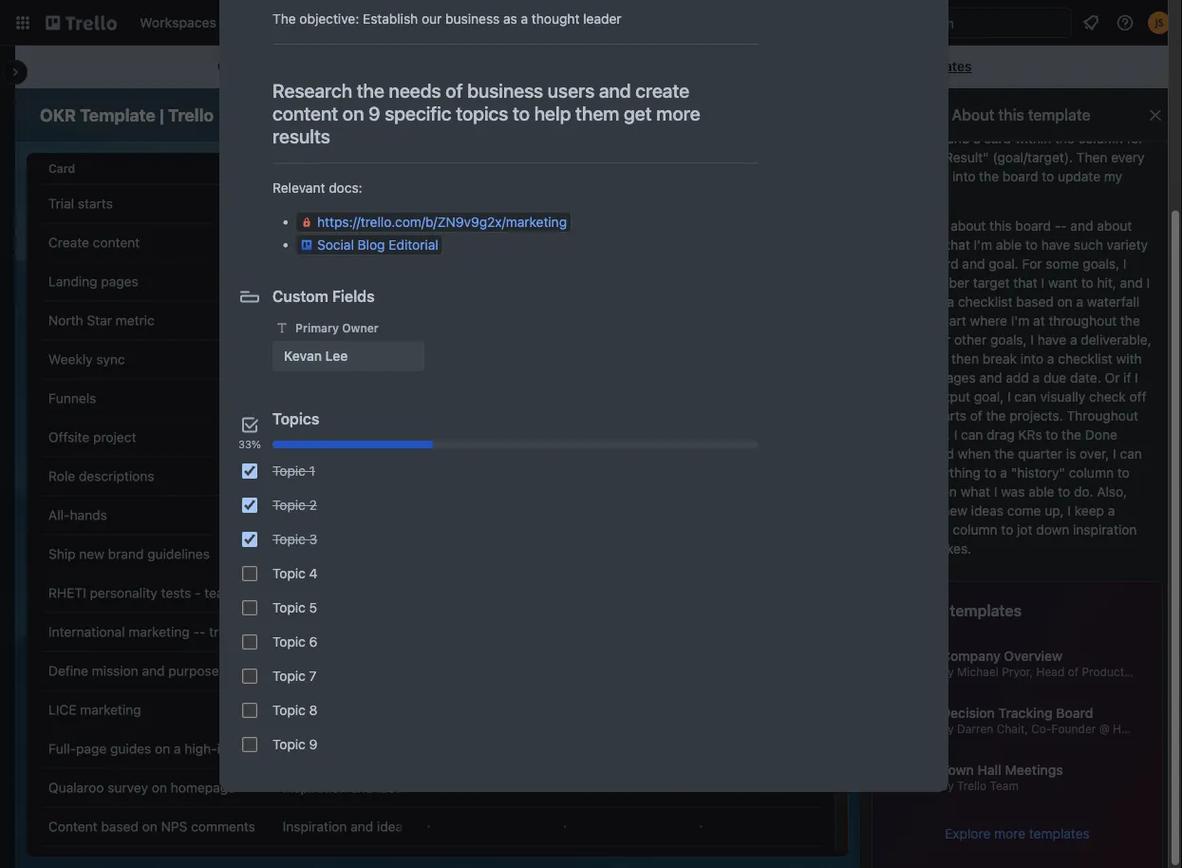 Task type: locate. For each thing, give the bounding box(es) containing it.
0 horizontal spatial about
[[951, 218, 986, 234]]

1 horizontal spatial able
[[1029, 484, 1055, 500]]

row containing create content
[[41, 223, 821, 262]]

on right star or unstar board image
[[343, 102, 364, 124]]

topic for topic 4
[[273, 566, 306, 581]]

the up drag
[[987, 408, 1007, 424]]

objective #3 - team bonding up 2 on the left bottom of page
[[283, 468, 461, 484]]

at inside what i love about this board -- and about trello -- is that i'm able to have such variety on each card and goal. for some goals, i have a number target that i want to hit, and i can create a checklist based on a waterfall graph to chart where i'm at throughout the quarter. for other goals, i have a deliverable, which i can then break into a checklist with different stages and add a due date. or if i have an output goal, i can visually check off different parts of the projects. throughout the quarter, i can drag krs to the done column, and when the quarter is over, i can move everything to a "history" column to look back on what i was able to do. also, whenever new ideas come up, i keep a "swipe file" column to jot down inspiration when it strikes.
[[1034, 313, 1046, 329]]

trello down share
[[1096, 74, 1129, 89]]

2 objective #1 - brand authority from the top
[[283, 235, 467, 250]]

1 vertical spatial objective #1 - brand authority
[[283, 235, 467, 250]]

0 vertical spatial objective #1 - brand authority
[[283, 196, 467, 211]]

template
[[80, 105, 156, 125], [233, 110, 280, 122]]

1 vertical spatial content
[[93, 235, 140, 250]]

8 topic from the top
[[273, 703, 306, 718]]

results
[[880, 17, 925, 32]]

0 horizontal spatial we
[[919, 0, 936, 13]]

in progress button
[[412, 185, 548, 223], [412, 224, 548, 262]]

by down town
[[942, 779, 955, 792]]

1 vertical spatial able
[[1029, 484, 1055, 500]]

authority for create content
[[412, 235, 467, 250]]

1 #1 from the top
[[345, 196, 359, 211]]

by
[[942, 665, 955, 678], [942, 722, 955, 735], [942, 779, 955, 792]]

row containing ship new brand guidelines
[[41, 535, 821, 574]]

template left |
[[80, 105, 156, 125]]

9 topic from the top
[[273, 737, 306, 752]]

our
[[422, 11, 442, 27], [1089, 36, 1109, 51], [1018, 55, 1038, 70], [880, 74, 900, 89]]

waterfall
[[1088, 294, 1140, 310]]

row
[[41, 145, 835, 191], [41, 184, 821, 223], [41, 223, 821, 262], [41, 262, 821, 301], [41, 301, 821, 340], [41, 340, 821, 379], [41, 418, 821, 457], [41, 457, 821, 496], [41, 496, 821, 535], [41, 535, 821, 574], [41, 574, 821, 613], [41, 613, 821, 652], [41, 652, 821, 691], [41, 691, 821, 730], [41, 730, 821, 769], [41, 769, 821, 808], [41, 808, 821, 847], [41, 847, 821, 868]]

able up goal.
[[997, 237, 1022, 253]]

14 row from the top
[[41, 691, 821, 730]]

0 vertical spatial authority
[[412, 196, 467, 211]]

into
[[953, 169, 976, 184], [1021, 351, 1044, 367]]

head
[[1037, 665, 1065, 678]]

a down throughout
[[1071, 332, 1078, 348]]

progress up https://trello.com/b/zn9v9g2x/marketing
[[440, 197, 489, 210]]

in progress
[[427, 197, 489, 210], [427, 236, 489, 249]]

of inside what i love about this board -- and about trello -- is that i'm able to have such variety on each card and goal. for some goals, i have a number target that i want to hit, and i can create a checklist based on a waterfall graph to chart where i'm at throughout the quarter. for other goals, i have a deliverable, which i can then break into a checklist with different stages and add a due date. or if i have an output goal, i can visually check off different parts of the projects. throughout the quarter, i can drag krs to the done column, and when the quarter is over, i can move everything to a "history" column to look back on what i was able to do. also, whenever new ideas come up, i keep a "swipe file" column to jot down inspiration when it strikes.
[[971, 408, 983, 424]]

0 vertical spatial sm image
[[214, 58, 233, 77]]

1 horizontal spatial about
[[1098, 218, 1133, 234]]

0 notifications image
[[1080, 11, 1103, 34]]

inspiration and ideas for qualaroo survey on homepage
[[283, 780, 410, 796]]

brand for create content
[[372, 235, 409, 250]]

north star metric link
[[48, 302, 268, 340]]

data down the owner
[[374, 352, 403, 367]]

team right 2 on the left bottom of page
[[374, 507, 408, 523]]

|
[[160, 105, 164, 125]]

#1 for content
[[345, 235, 359, 250]]

brand for trial starts
[[372, 196, 409, 211]]

hands
[[70, 507, 107, 523]]

1 in from the top
[[427, 197, 437, 210]]

0 vertical spatial for
[[1023, 256, 1043, 272]]

1 vertical spatial this
[[990, 218, 1012, 234]]

0 vertical spatial checklist
[[959, 294, 1013, 310]]

1 vertical spatial that
[[1014, 275, 1038, 291]]

keep
[[1075, 503, 1105, 519]]

explore
[[823, 58, 871, 74], [946, 826, 991, 842]]

1 vertical spatial in
[[427, 236, 437, 249]]

funnels link
[[48, 380, 268, 418]]

2 authority from the top
[[412, 235, 467, 250]]

1 horizontal spatial we
[[1134, 17, 1152, 32]]

templates up company
[[950, 602, 1022, 620]]

about this template
[[952, 106, 1091, 124]]

0 vertical spatial objective #3 - team bonding
[[283, 429, 461, 445]]

card up the number on the right top of page
[[932, 256, 959, 272]]

1 vertical spatial new
[[79, 546, 104, 562]]

board inside what i love about this board -- and about trello -- is that i'm able to have such variety on each card and goal. for some goals, i have a number target that i want to hit, and i can create a checklist based on a waterfall graph to chart where i'm at throughout the quarter. for other goals, i have a deliverable, which i can then break into a checklist with different stages and add a due date. or if i have an output goal, i can visually check off different parts of the projects. throughout the quarter, i can drag krs to the done column, and when the quarter is over, i can move everything to a "history" column to look back on what i was able to do. also, whenever new ideas come up, i keep a "swipe file" column to jot down inspiration when it strikes.
[[1016, 218, 1052, 234]]

3 inspiration and ideas from the top
[[283, 702, 410, 718]]

9 row from the top
[[41, 496, 821, 535]]

topic left the 8
[[273, 703, 306, 718]]

1 vertical spatial into
[[1021, 351, 1044, 367]]

to left the such
[[1026, 237, 1038, 253]]

explore for topmost explore more templates link
[[823, 58, 871, 74]]

5 objective from the top
[[283, 352, 341, 367]]

@ left hugo
[[1100, 722, 1110, 735]]

1 vertical spatial @
[[1100, 722, 1110, 735]]

trello right product on the right of page
[[1142, 665, 1171, 678]]

2 brand from the top
[[372, 235, 409, 250]]

1 vertical spatial progress
[[904, 74, 958, 89]]

2 progress from the top
[[440, 236, 489, 249]]

progress
[[942, 55, 996, 70], [904, 74, 958, 89]]

2 different from the top
[[880, 408, 932, 424]]

team down hall
[[990, 779, 1019, 792]]

to down (goal/target). on the top of the page
[[1042, 169, 1055, 184]]

1 vertical spatial we
[[1134, 17, 1152, 32]]

0 vertical spatial objective #2 - data
[[283, 313, 403, 328]]

0 horizontal spatial more
[[657, 102, 701, 124]]

1 progress from the top
[[440, 197, 489, 210]]

6 inspiration from the top
[[283, 780, 347, 796]]

on down everything
[[942, 484, 958, 500]]

page
[[76, 741, 107, 757]]

on
[[999, 55, 1015, 70], [343, 102, 364, 124], [880, 256, 895, 272], [1058, 294, 1073, 310], [942, 484, 958, 500], [155, 741, 170, 757], [152, 780, 167, 796], [142, 819, 158, 835]]

objective #2 - data down fields
[[283, 313, 403, 328]]

1 horizontal spatial checklist
[[1059, 351, 1113, 367]]

row containing define mission and purpose
[[41, 652, 821, 691]]

3 objective #1 - brand authority from the top
[[283, 274, 467, 289]]

new up file"
[[943, 503, 968, 519]]

when down "swipe
[[880, 541, 913, 557]]

role descriptions
[[48, 468, 154, 484]]

that down love
[[946, 237, 971, 253]]

have
[[967, 36, 996, 51], [1042, 237, 1071, 253], [880, 275, 909, 291], [1038, 332, 1067, 348], [880, 389, 909, 405]]

content up results in the top left of the page
[[273, 102, 338, 124]]

lee
[[326, 348, 348, 364]]

progress down https://trello.com/b/zn9v9g2x/marketing
[[440, 236, 489, 249]]

share
[[1121, 55, 1155, 70]]

Topic 3 checkbox
[[242, 532, 257, 547]]

1 authority from the top
[[412, 196, 467, 211]]

new right ship
[[79, 546, 104, 562]]

0 horizontal spatial card
[[932, 256, 959, 272]]

0 horizontal spatial board
[[394, 107, 431, 123]]

all-hands link
[[48, 496, 268, 534]]

1 horizontal spatial with
[[1117, 351, 1143, 367]]

9 inside the topics group
[[309, 737, 318, 752]]

4 topic from the top
[[273, 566, 306, 581]]

the inside research the needs of business users and create content on 9 specific topics to help them get more results
[[357, 79, 385, 101]]

topic for topic 6
[[273, 634, 306, 650]]

0 vertical spatial in progress
[[427, 197, 489, 210]]

about
[[952, 106, 995, 124]]

1 horizontal spatial 9
[[369, 102, 381, 124]]

by inside company overview by michael pryor, head of product @ trello
[[942, 665, 955, 678]]

0 vertical spatial that
[[946, 237, 971, 253]]

in progress for create content
[[427, 236, 489, 249]]

topic left 1 on the bottom of the page
[[273, 463, 306, 479]]

business inside research the needs of business users and create content on 9 specific topics to help them get more results
[[468, 79, 544, 101]]

3 color: pink, title: "in progress" element from the top
[[419, 352, 497, 367]]

trello inside company overview by michael pryor, head of product @ trello
[[1142, 665, 1171, 678]]

brand
[[108, 546, 144, 562]]

members button
[[557, 145, 696, 191]]

1 about from the left
[[951, 218, 986, 234]]

1 horizontal spatial okr
[[1027, 93, 1055, 108]]

as
[[504, 11, 518, 27]]

1 data from the top
[[374, 313, 403, 328]]

@ inside decision tracking board by darren chait, co-founder @ hugo
[[1100, 722, 1110, 735]]

weekly sync link
[[48, 341, 268, 379]]

explore down town
[[946, 826, 991, 842]]

topic left the 7
[[273, 668, 306, 684]]

color: pink, title: "in progress" element for create content
[[419, 235, 497, 250]]

0 vertical spatial progress
[[440, 197, 489, 210]]

16 row from the top
[[41, 769, 821, 808]]

relevant docs:
[[273, 180, 363, 196]]

create
[[636, 79, 690, 101], [880, 112, 919, 127], [905, 294, 944, 310]]

1 horizontal spatial for
[[1023, 256, 1043, 272]]

in progress down https://trello.com/b/zn9v9g2x/marketing
[[427, 236, 489, 249]]

objective #1 - brand authority for create content
[[283, 235, 467, 250]]

1 vertical spatial color: pink, title: "in progress" element
[[419, 235, 497, 250]]

2 row from the top
[[41, 184, 821, 223]]

each up the number on the right top of page
[[899, 256, 928, 272]]

research the needs of business users and create content on 9 specific topics to help them get more results
[[273, 79, 701, 147]]

objective down custom
[[283, 313, 341, 328]]

row containing role descriptions
[[41, 457, 821, 496]]

create up get
[[636, 79, 690, 101]]

2 in progress from the top
[[427, 236, 489, 249]]

tests
[[161, 585, 191, 601]]

2 vertical spatial #3
[[345, 507, 361, 523]]

color: pink, title: "in progress" element up https://trello.com/b/zn9v9g2x/marketing
[[419, 196, 497, 211]]

4 inspiration from the top
[[283, 702, 347, 718]]

marketing for international
[[129, 624, 190, 640]]

0 horizontal spatial new
[[79, 546, 104, 562]]

15 row from the top
[[41, 730, 821, 769]]

each up week,
[[880, 150, 909, 165]]

the down "objective"
[[1056, 131, 1075, 146]]

topic left 2 on the left bottom of page
[[273, 497, 306, 513]]

objective down topics
[[283, 429, 341, 445]]

objective for role descriptions
[[283, 468, 341, 484]]

1 objective #2 - data from the top
[[283, 313, 403, 328]]

solution
[[954, 93, 1003, 108]]

3 authority from the top
[[412, 274, 467, 289]]

role descriptions link
[[48, 457, 268, 495]]

objective #3 - team bonding up 3
[[283, 507, 461, 523]]

get
[[624, 102, 652, 124]]

3 #3 from the top
[[345, 507, 361, 523]]

topic for topic 8
[[273, 703, 306, 718]]

topic for topic 3
[[273, 532, 306, 547]]

this up goal.
[[990, 218, 1012, 234]]

okr inside board name text field
[[40, 105, 76, 125]]

0 vertical spatial color: pink, title: "in progress" element
[[419, 196, 497, 211]]

1 row from the top
[[41, 145, 835, 191]]

about
[[951, 218, 986, 234], [1098, 218, 1133, 234]]

0 horizontal spatial with
[[961, 74, 987, 89]]

3 objective #3 - team bonding from the top
[[283, 507, 461, 523]]

#2 down fields
[[345, 313, 361, 328]]

whenever
[[880, 503, 939, 519]]

due date
[[704, 162, 754, 175]]

templates down eager
[[910, 58, 972, 74]]

0 vertical spatial based
[[1017, 294, 1054, 310]]

authority for landing pages
[[412, 274, 467, 289]]

template
[[1029, 106, 1091, 124]]

table
[[27, 145, 849, 868]]

with inside when we started using objectives and key results (okrs) for goal-setting at buffer, we were eager to have a way to track our individual progress on our goals and to share our progress with teammates. this trello board is my solution for okr planning. i create a column for each "objective" (category) and a card within the column for each "key result" (goal/target). then every week, i hop into the board to update my progress.
[[961, 74, 987, 89]]

1 vertical spatial at
[[1034, 313, 1046, 329]]

1 brand from the top
[[372, 196, 409, 211]]

1 horizontal spatial new
[[943, 503, 968, 519]]

love
[[923, 218, 948, 234]]

#3 right 1 on the bottom of the page
[[345, 468, 361, 484]]

1 vertical spatial when
[[880, 541, 913, 557]]

over,
[[1080, 446, 1110, 462]]

a up the was
[[1001, 465, 1008, 481]]

board down (goal/target). on the top of the page
[[1003, 169, 1039, 184]]

able
[[997, 237, 1022, 253], [1029, 484, 1055, 500]]

create board or workspace image
[[532, 13, 551, 32]]

0 horizontal spatial @
[[1100, 722, 1110, 735]]

team right 1 on the bottom of the page
[[374, 468, 408, 484]]

business left as
[[446, 11, 500, 27]]

0 vertical spatial board
[[394, 107, 431, 123]]

templates down meetings
[[1030, 826, 1090, 842]]

social blog editorial link
[[295, 234, 443, 256]]

6 topic from the top
[[273, 634, 306, 650]]

eager
[[913, 36, 948, 51]]

buffer,
[[1090, 17, 1131, 32]]

to up what
[[985, 465, 997, 481]]

can up graph
[[880, 294, 902, 310]]

at left throughout
[[1034, 313, 1046, 329]]

board down individual
[[880, 93, 915, 108]]

2 inspiration from the top
[[283, 624, 347, 640]]

in for content
[[427, 236, 437, 249]]

0 vertical spatial #3
[[345, 429, 361, 445]]

objective for landing pages
[[283, 274, 341, 289]]

okr inside when we started using objectives and key results (okrs) for goal-setting at buffer, we were eager to have a way to track our individual progress on our goals and to share our progress with teammates. this trello board is my solution for okr planning. i create a column for each "objective" (category) and a card within the column for each "key result" (goal/target). then every week, i hop into the board to update my progress.
[[1027, 93, 1055, 108]]

building
[[241, 585, 290, 601]]

Topic 8 checkbox
[[242, 703, 257, 718]]

explore more templates down the town hall meetings by trello team
[[946, 826, 1090, 842]]

2 data from the top
[[374, 352, 403, 367]]

planning button
[[412, 419, 548, 457]]

2 color: pink, title: "in progress" element from the top
[[419, 235, 497, 250]]

@ inside company overview by michael pryor, head of product @ trello
[[1128, 665, 1139, 678]]

row containing qualaroo survey on homepage
[[41, 769, 821, 808]]

projects.
[[1010, 408, 1064, 424]]

0 vertical spatial different
[[880, 370, 932, 386]]

1 horizontal spatial card
[[985, 131, 1012, 146]]

research
[[273, 79, 353, 101]]

trello inside when we started using objectives and key results (okrs) for goal-setting at buffer, we were eager to have a way to track our individual progress on our goals and to share our progress with teammates. this trello board is my solution for okr planning. i create a column for each "objective" (category) and a card within the column for each "key result" (goal/target). then every week, i hop into the board to update my progress.
[[1096, 74, 1129, 89]]

Topic 2 checkbox
[[242, 498, 257, 513]]

thought
[[532, 11, 580, 27]]

0 horizontal spatial okr
[[40, 105, 76, 125]]

marketing for lice
[[80, 702, 141, 718]]

1 horizontal spatial explore
[[946, 826, 991, 842]]

1 bonding from the top
[[411, 429, 461, 445]]

0 horizontal spatial is
[[919, 93, 929, 108]]

1 objective from the top
[[283, 196, 341, 211]]

4 objective from the top
[[283, 313, 341, 328]]

inspiration for define mission and purpose
[[283, 663, 347, 679]]

(category)
[[880, 131, 944, 146]]

1 in progress from the top
[[427, 197, 489, 210]]

0 vertical spatial templates
[[910, 58, 972, 74]]

0 vertical spatial we
[[919, 0, 936, 13]]

1 objective #3 - team bonding from the top
[[283, 429, 461, 445]]

topic for topic 9
[[273, 737, 306, 752]]

more right get
[[657, 102, 701, 124]]

1 horizontal spatial at
[[1074, 17, 1086, 32]]

7 inspiration from the top
[[283, 819, 347, 835]]

17 row from the top
[[41, 808, 821, 847]]

custom
[[273, 287, 329, 305]]

row containing weekly sync
[[41, 340, 821, 379]]

blog
[[267, 624, 293, 640]]

5 row from the top
[[41, 301, 821, 340]]

9 inside research the needs of business users and create content on 9 specific topics to help them get more results
[[369, 102, 381, 124]]

2 in from the top
[[427, 236, 437, 249]]

0 vertical spatial new
[[943, 503, 968, 519]]

1 vertical spatial objective #2 - data
[[283, 352, 403, 367]]

3 row from the top
[[41, 223, 821, 262]]

@ right product on the right of page
[[1128, 665, 1139, 678]]

each up within
[[1002, 112, 1032, 127]]

1 vertical spatial goals,
[[991, 332, 1028, 348]]

objective up 2 on the left bottom of page
[[283, 468, 341, 484]]

role
[[48, 468, 75, 484]]

offsite
[[48, 429, 90, 445]]

data
[[374, 313, 403, 328], [374, 352, 403, 367]]

0 horizontal spatial at
[[1034, 313, 1046, 329]]

the up deliverable,
[[1121, 313, 1141, 329]]

trello inspiration (inspiringtaco) image
[[822, 102, 848, 128]]

board inside board button
[[394, 107, 431, 123]]

board down needs
[[394, 107, 431, 123]]

descriptions
[[79, 468, 154, 484]]

2 #2 from the top
[[345, 352, 361, 367]]

objective down 'social'
[[283, 274, 341, 289]]

objective
[[283, 196, 341, 211], [283, 235, 341, 250], [283, 274, 341, 289], [283, 313, 341, 328], [283, 352, 341, 367], [283, 429, 341, 445], [283, 468, 341, 484], [283, 507, 341, 523]]

#2 for weekly sync
[[345, 352, 361, 367]]

row containing international marketing -- translate blog content
[[41, 613, 821, 652]]

1 vertical spatial #3
[[345, 468, 361, 484]]

topic down topic 8
[[273, 737, 306, 752]]

1 vertical spatial in progress
[[427, 236, 489, 249]]

0 horizontal spatial 9
[[309, 737, 318, 752]]

update
[[1058, 169, 1101, 184]]

2 by from the top
[[942, 722, 955, 735]]

have down goal- on the right of the page
[[967, 36, 996, 51]]

1 different from the top
[[880, 370, 932, 386]]

1 vertical spatial brand
[[372, 235, 409, 250]]

in down https://trello.com/b/zn9v9g2x/marketing
[[427, 236, 437, 249]]

0 vertical spatial by
[[942, 665, 955, 678]]

8 row from the top
[[41, 457, 821, 496]]

town
[[942, 762, 975, 778]]

row containing north star metric
[[41, 301, 821, 340]]

inspiration and ideas for define mission and purpose
[[283, 663, 410, 679]]

template up results in the top left of the page
[[233, 110, 280, 122]]

1 objective #1 - brand authority from the top
[[283, 196, 467, 211]]

1 inspiration and ideas from the top
[[283, 624, 410, 640]]

business
[[446, 11, 500, 27], [468, 79, 544, 101]]

3 topic from the top
[[273, 532, 306, 547]]

#1 for starts
[[345, 196, 359, 211]]

based
[[1017, 294, 1054, 310], [101, 819, 139, 835]]

into inside what i love about this board -- and about trello -- is that i'm able to have such variety on each card and goal. for some goals, i have a number target that i want to hit, and i can create a checklist based on a waterfall graph to chart where i'm at throughout the quarter. for other goals, i have a deliverable, which i can then break into a checklist with different stages and add a due date. or if i have an output goal, i can visually check off different parts of the projects. throughout the quarter, i can drag krs to the done column, and when the quarter is over, i can move everything to a "history" column to look back on what i was able to do. also, whenever new ideas come up, i keep a "swipe file" column to jot down inspiration when it strikes.
[[1021, 351, 1044, 367]]

business up topics
[[468, 79, 544, 101]]

to left chart
[[919, 313, 931, 329]]

funnels row
[[41, 379, 821, 418]]

team for role descriptions
[[374, 468, 408, 484]]

with up if
[[1117, 351, 1143, 367]]

all-
[[48, 507, 70, 523]]

custom fields
[[273, 287, 375, 305]]

john smith (johnsmith38824343) image
[[1149, 11, 1171, 34]]

2 objective #3 - team bonding from the top
[[283, 468, 461, 484]]

2 horizontal spatial more
[[995, 826, 1026, 842]]

3 objective from the top
[[283, 274, 341, 289]]

0 vertical spatial marketing
[[129, 624, 190, 640]]

@ for decision tracking board
[[1100, 722, 1110, 735]]

objective #2 - data for north star metric
[[283, 313, 403, 328]]

objective #3 - team bonding for role descriptions
[[283, 468, 461, 484]]

bonding for offsite project
[[411, 429, 461, 445]]

a inside row
[[174, 741, 181, 757]]

2 topic from the top
[[273, 497, 306, 513]]

in progress for trial starts
[[427, 197, 489, 210]]

down
[[1037, 522, 1070, 538]]

3 brand from the top
[[372, 274, 409, 289]]

objective down error icon on the top of page
[[283, 235, 341, 250]]

ship
[[48, 546, 76, 562]]

1 vertical spatial board
[[1003, 169, 1039, 184]]

0 vertical spatial #1
[[345, 196, 359, 211]]

Topic 9 checkbox
[[242, 737, 257, 752]]

key
[[1119, 0, 1142, 13]]

is down love
[[933, 237, 943, 253]]

to inside research the needs of business users and create content on 9 specific topics to help them get more results
[[513, 102, 530, 124]]

at
[[1074, 17, 1086, 32], [1034, 313, 1046, 329]]

2 objective from the top
[[283, 235, 341, 250]]

2 in progress button from the top
[[412, 224, 548, 262]]

variety
[[1107, 237, 1149, 253]]

objective #2 - data for weekly sync
[[283, 352, 403, 367]]

0 vertical spatial of
[[446, 79, 463, 101]]

more inside research the needs of business users and create content on 9 specific topics to help them get more results
[[657, 102, 701, 124]]

5 topic from the top
[[273, 600, 306, 616]]

objective #1 - brand authority
[[283, 196, 467, 211], [283, 235, 467, 250], [283, 274, 467, 289]]

card inside when we started using objectives and key results (okrs) for goal-setting at buffer, we were eager to have a way to track our individual progress on our goals and to share our progress with teammates. this trello board is my solution for okr planning. i create a column for each "objective" (category) and a card within the column for each "key result" (goal/target). then every week, i hop into the board to update my progress.
[[985, 131, 1012, 146]]

0 horizontal spatial sm image
[[214, 58, 233, 77]]

@ for company overview
[[1128, 665, 1139, 678]]

team down funnels row
[[374, 429, 408, 445]]

4 inspiration and ideas from the top
[[283, 780, 410, 796]]

by inside decision tracking board by darren chait, co-founder @ hugo
[[942, 722, 955, 735]]

a
[[521, 11, 528, 27], [1000, 36, 1007, 51], [922, 112, 929, 127], [974, 131, 981, 146], [912, 275, 919, 291], [948, 294, 955, 310], [1077, 294, 1084, 310], [1071, 332, 1078, 348], [1048, 351, 1055, 367], [1033, 370, 1040, 386], [1001, 465, 1008, 481], [1108, 503, 1116, 519], [174, 741, 181, 757]]

2 bonding from the top
[[411, 468, 461, 484]]

topics
[[273, 410, 320, 428]]

1 vertical spatial i'm
[[1012, 313, 1030, 329]]

1 vertical spatial different
[[880, 408, 932, 424]]

define
[[48, 663, 88, 679]]

jot
[[1018, 522, 1033, 538]]

9 right public icon
[[369, 102, 381, 124]]

with
[[961, 74, 987, 89], [1117, 351, 1143, 367]]

social blog editorial
[[317, 237, 439, 253]]

trello right |
[[168, 105, 214, 125]]

1 by from the top
[[942, 665, 955, 678]]

1 vertical spatial each
[[880, 150, 909, 165]]

row containing offsite project
[[41, 418, 821, 457]]

objective #1 - brand authority for trial starts
[[283, 196, 467, 211]]

@
[[1128, 665, 1139, 678], [1100, 722, 1110, 735]]

by down decision
[[942, 722, 955, 735]]

trello inside board name text field
[[168, 105, 214, 125]]

10 row from the top
[[41, 535, 821, 574]]

2 vertical spatial objective #1 - brand authority
[[283, 274, 467, 289]]

open information menu image
[[1116, 13, 1135, 32]]

2 #1 from the top
[[345, 235, 359, 250]]

by inside the town hall meetings by trello team
[[942, 779, 955, 792]]

okr down teammates.
[[1027, 93, 1055, 108]]

4 row from the top
[[41, 262, 821, 301]]

0 vertical spatial with
[[961, 74, 987, 89]]

1 vertical spatial more
[[657, 102, 701, 124]]

with up solution
[[961, 74, 987, 89]]

1 vertical spatial bonding
[[411, 468, 461, 484]]

that
[[946, 237, 971, 253], [1014, 275, 1038, 291]]

each inside what i love about this board -- and about trello -- is that i'm able to have such variety on each card and goal. for some goals, i have a number target that i want to hit, and i can create a checklist based on a waterfall graph to chart where i'm at throughout the quarter. for other goals, i have a deliverable, which i can then break into a checklist with different stages and add a due date. or if i have an output goal, i can visually check off different parts of the projects. throughout the quarter, i can drag krs to the done column, and when the quarter is over, i can move everything to a "history" column to look back on what i was able to do. also, whenever new ideas come up, i keep a "swipe file" column to jot down inspiration when it strikes.
[[899, 256, 928, 272]]

7 objective from the top
[[283, 468, 341, 484]]

authority for trial starts
[[412, 196, 467, 211]]

1 vertical spatial by
[[942, 722, 955, 735]]

7 row from the top
[[41, 418, 821, 457]]

about up variety
[[1098, 218, 1133, 234]]

star or unstar board image
[[301, 107, 316, 123]]

3 inspiration from the top
[[283, 663, 347, 679]]

1 vertical spatial explore
[[946, 826, 991, 842]]

3 #1 from the top
[[345, 274, 359, 289]]

0 vertical spatial business
[[446, 11, 500, 27]]

1 vertical spatial authority
[[412, 235, 467, 250]]

6 objective from the top
[[283, 429, 341, 445]]

templates for topmost explore more templates link
[[910, 58, 972, 74]]

1 horizontal spatial into
[[1021, 351, 1044, 367]]

on down way
[[999, 55, 1015, 70]]

in for starts
[[427, 197, 437, 210]]

objective for offsite project
[[283, 429, 341, 445]]

create up (category) on the right of page
[[880, 112, 919, 127]]

2 objective #2 - data from the top
[[283, 352, 403, 367]]

1 horizontal spatial goals,
[[1083, 256, 1120, 272]]

company
[[942, 648, 1001, 664]]

trello inside the town hall meetings by trello team
[[958, 779, 987, 792]]

1 vertical spatial create
[[880, 112, 919, 127]]

on inside when we started using objectives and key results (okrs) for goal-setting at buffer, we were eager to have a way to track our individual progress on our goals and to share our progress with teammates. this trello board is my solution for okr planning. i create a column for each "objective" (category) and a card within the column for each "key result" (goal/target). then every week, i hop into the board to update my progress.
[[999, 55, 1015, 70]]

5 inspiration from the top
[[283, 741, 347, 757]]

when
[[880, 0, 915, 13]]

explore up "trello inspiration (inspiringtaco)" icon
[[823, 58, 871, 74]]

inspiration and ideas
[[283, 624, 410, 640], [283, 663, 410, 679], [283, 702, 410, 718], [283, 780, 410, 796], [283, 819, 410, 835]]

#2 for north star metric
[[345, 313, 361, 328]]

12 row from the top
[[41, 613, 821, 652]]

relevant
[[273, 180, 325, 196]]

2 vertical spatial brand
[[372, 274, 409, 289]]

7 topic from the top
[[273, 668, 306, 684]]

2 #3 from the top
[[345, 468, 361, 484]]

3 by from the top
[[942, 779, 955, 792]]

1 color: pink, title: "in progress" element from the top
[[419, 196, 497, 211]]

13 row from the top
[[41, 652, 821, 691]]

8 objective from the top
[[283, 507, 341, 523]]

sm image
[[214, 58, 233, 77], [273, 318, 292, 337]]

my down every
[[1105, 169, 1123, 184]]

by for town hall meetings
[[942, 779, 955, 792]]

file"
[[925, 522, 950, 538]]

row containing full-page guides on a high-intent topic
[[41, 730, 821, 769]]

6 row from the top
[[41, 340, 821, 379]]

objective up error icon on the top of page
[[283, 196, 341, 211]]

0 vertical spatial content
[[273, 102, 338, 124]]

topic left 3
[[273, 532, 306, 547]]

Topic 4 checkbox
[[242, 566, 257, 581]]

card inside what i love about this board -- and about trello -- is that i'm able to have such variety on each card and goal. for some goals, i have a number target that i want to hit, and i can create a checklist based on a waterfall graph to chart where i'm at throughout the quarter. for other goals, i have a deliverable, which i can then break into a checklist with different stages and add a due date. or if i have an output goal, i can visually check off different parts of the projects. throughout the quarter, i can drag krs to the done column, and when the quarter is over, i can move everything to a "history" column to look back on what i was able to do. also, whenever new ideas come up, i keep a "swipe file" column to jot down inspiration when it strikes.
[[932, 256, 959, 272]]

11 row from the top
[[41, 574, 821, 613]]

0 vertical spatial at
[[1074, 17, 1086, 32]]

explore for the bottommost explore more templates link
[[946, 826, 991, 842]]

0 horizontal spatial into
[[953, 169, 976, 184]]

1 in progress button from the top
[[412, 185, 548, 223]]

1 vertical spatial explore more templates link
[[946, 825, 1090, 844]]

0 horizontal spatial explore
[[823, 58, 871, 74]]

a left way
[[1000, 36, 1007, 51]]

1 #2 from the top
[[345, 313, 361, 328]]

1 topic from the top
[[273, 463, 306, 479]]

color: pink, title: "in progress" element
[[419, 196, 497, 211], [419, 235, 497, 250], [419, 352, 497, 367]]

1 #3 from the top
[[345, 429, 361, 445]]

new inside table
[[79, 546, 104, 562]]

1 vertical spatial of
[[971, 408, 983, 424]]

progress
[[440, 197, 489, 210], [440, 236, 489, 249]]

data down fields
[[374, 313, 403, 328]]

primary element
[[0, 0, 1183, 46]]

color: pink, title: "in progress" element for trial starts
[[419, 196, 497, 211]]

1 vertical spatial sm image
[[273, 318, 292, 337]]

able down "history"
[[1029, 484, 1055, 500]]

5 inspiration and ideas from the top
[[283, 819, 410, 835]]

2 inspiration and ideas from the top
[[283, 663, 410, 679]]

2 vertical spatial authority
[[412, 274, 467, 289]]

3 bonding from the top
[[411, 507, 461, 523]]



Task type: vqa. For each thing, say whether or not it's contained in the screenshot.
the left James Peterson (jamespeterson93) image
no



Task type: describe. For each thing, give the bounding box(es) containing it.
trial starts link
[[48, 185, 268, 223]]

trello inside what i love about this board -- and about trello -- is that i'm able to have such variety on each card and goal. for some goals, i have a number target that i want to hit, and i can create a checklist based on a waterfall graph to chart where i'm at throughout the quarter. for other goals, i have a deliverable, which i can then break into a checklist with different stages and add a due date. or if i have an output goal, i can visually check off different parts of the projects. throughout the quarter, i can drag krs to the done column, and when the quarter is over, i can move everything to a "history" column to look back on what i was able to do. also, whenever new ideas come up, i keep a "swipe file" column to jot down inspiration when it strikes.
[[880, 237, 913, 253]]

for up every
[[1127, 131, 1144, 146]]

krs
[[1019, 427, 1043, 443]]

inspiration for content based on nps comments
[[283, 819, 347, 835]]

due
[[1044, 370, 1067, 386]]

topic for topic 1
[[273, 463, 306, 479]]

to left do.
[[1059, 484, 1071, 500]]

row containing content based on nps comments
[[41, 808, 821, 847]]

a up result" on the right
[[974, 131, 981, 146]]

#3 for project
[[345, 429, 361, 445]]

topic 8
[[273, 703, 318, 718]]

intent
[[217, 741, 252, 757]]

individual
[[880, 55, 938, 70]]

templates for the bottommost explore more templates link
[[1030, 826, 1090, 842]]

on right guides
[[155, 741, 170, 757]]

color: sky, title: "planning" element
[[419, 430, 482, 445]]

0 vertical spatial this
[[999, 106, 1025, 124]]

content based on nps comments
[[48, 819, 255, 835]]

full-page guides on a high-intent topic inspiration and ideas
[[48, 741, 410, 757]]

0 horizontal spatial able
[[997, 237, 1022, 253]]

1 vertical spatial checklist
[[1059, 351, 1113, 367]]

specific
[[385, 102, 452, 124]]

0 vertical spatial explore more templates link
[[812, 51, 984, 82]]

objective for weekly sync
[[283, 352, 341, 367]]

team inside the town hall meetings by trello team
[[990, 779, 1019, 792]]

column,
[[880, 446, 928, 462]]

table containing trial starts
[[27, 145, 849, 868]]

0 horizontal spatial that
[[946, 237, 971, 253]]

to right krs
[[1046, 427, 1059, 443]]

do.
[[1075, 484, 1094, 500]]

qualaroo
[[48, 780, 104, 796]]

0 horizontal spatial when
[[880, 541, 913, 557]]

can up stages in the right top of the page
[[926, 351, 948, 367]]

at inside when we started using objectives and key results (okrs) for goal-setting at buffer, we were eager to have a way to track our individual progress on our goals and to share our progress with teammates. this trello board is my solution for okr planning. i create a column for each "objective" (category) and a card within the column for each "key result" (goal/target). then every week, i hop into the board to update my progress.
[[1074, 17, 1086, 32]]

Topic 6 checkbox
[[242, 635, 257, 650]]

target
[[974, 275, 1010, 291]]

is inside when we started using objectives and key results (okrs) for goal-setting at buffer, we were eager to have a way to track our individual progress on our goals and to share our progress with teammates. this trello board is my solution for okr planning. i create a column for each "objective" (category) and a card within the column for each "key result" (goal/target). then every week, i hop into the board to update my progress.
[[919, 93, 929, 108]]

progress for content
[[440, 236, 489, 249]]

a left the number on the right top of page
[[912, 275, 919, 291]]

weekly
[[48, 352, 93, 367]]

row containing landing pages
[[41, 262, 821, 301]]

have up 'some'
[[1042, 237, 1071, 253]]

bonding for role descriptions
[[411, 468, 461, 484]]

such
[[1074, 237, 1104, 253]]

Topic 1 checkbox
[[242, 464, 257, 479]]

row containing trial starts
[[41, 184, 821, 223]]

to left hit,
[[1082, 275, 1094, 291]]

can right over,
[[1121, 446, 1143, 462]]

of inside research the needs of business users and create content on 9 specific topics to help them get more results
[[446, 79, 463, 101]]

18 row from the top
[[41, 847, 821, 868]]

on down what
[[880, 256, 895, 272]]

comments
[[191, 819, 255, 835]]

mission
[[92, 663, 138, 679]]

tracking
[[999, 705, 1053, 721]]

translate
[[209, 624, 263, 640]]

quarter.
[[880, 332, 928, 348]]

error image
[[300, 215, 314, 230]]

our right establish
[[422, 11, 442, 27]]

brand for landing pages
[[372, 274, 409, 289]]

progress for starts
[[440, 197, 489, 210]]

were
[[880, 36, 909, 51]]

add
[[1006, 370, 1030, 386]]

1 vertical spatial explore more templates
[[946, 826, 1090, 842]]

progress.
[[880, 188, 938, 203]]

1 inspiration from the top
[[283, 585, 347, 601]]

with inside what i love about this board -- and about trello -- is that i'm able to have such variety on each card and goal. for some goals, i have a number target that i want to hit, and i can create a checklist based on a waterfall graph to chart where i'm at throughout the quarter. for other goals, i have a deliverable, which i can then break into a checklist with different stages and add a due date. or if i have an output goal, i can visually check off different parts of the projects. throughout the quarter, i can drag krs to the done column, and when the quarter is over, i can move everything to a "history" column to look back on what i was able to do. also, whenever new ideas come up, i keep a "swipe file" column to jot down inspiration when it strikes.
[[1117, 351, 1143, 367]]

starts
[[78, 196, 113, 211]]

the up column,
[[880, 427, 900, 443]]

by for decision tracking board
[[942, 722, 955, 735]]

1 vertical spatial templates
[[950, 602, 1022, 620]]

to left share
[[1105, 55, 1117, 70]]

related
[[892, 602, 947, 620]]

have down throughout
[[1038, 332, 1067, 348]]

can down the add
[[1015, 389, 1037, 405]]

in progress button for trial starts
[[412, 185, 548, 223]]

2 vertical spatial content
[[297, 624, 344, 640]]

a right as
[[521, 11, 528, 27]]

inspiration and ideas for lice marketing
[[283, 702, 410, 718]]

list
[[287, 162, 308, 175]]

Topic 7 checkbox
[[242, 669, 257, 684]]

on inside research the needs of business users and create content on 9 specific topics to help them get more results
[[343, 102, 364, 124]]

objective for north star metric
[[283, 313, 341, 328]]

1 horizontal spatial sm image
[[273, 318, 292, 337]]

rheti personality tests - team-building inspiration and ideas
[[48, 585, 410, 601]]

move
[[880, 465, 913, 481]]

to down setting
[[1038, 36, 1051, 51]]

leader
[[584, 11, 622, 27]]

okr template | trello
[[40, 105, 214, 125]]

33%
[[238, 438, 261, 451]]

0 vertical spatial progress
[[942, 55, 996, 70]]

break
[[983, 351, 1018, 367]]

create inside what i love about this board -- and about trello -- is that i'm able to have such variety on each card and goal. for some goals, i have a number target that i want to hit, and i can create a checklist based on a waterfall graph to chart where i'm at throughout the quarter. for other goals, i have a deliverable, which i can then break into a checklist with different stages and add a due date. or if i have an output goal, i can visually check off different parts of the projects. throughout the quarter, i can drag krs to the done column, and when the quarter is over, i can move everything to a "history" column to look back on what i was able to do. also, whenever new ideas come up, i keep a "swipe file" column to jot down inspiration when it strikes.
[[905, 294, 944, 310]]

row containing lice marketing
[[41, 691, 821, 730]]

strikes.
[[928, 541, 972, 557]]

card
[[48, 162, 75, 175]]

this
[[1066, 74, 1092, 89]]

row containing all-hands
[[41, 496, 821, 535]]

data for weekly sync
[[374, 352, 403, 367]]

#3 for hands
[[345, 507, 361, 523]]

a up (category) on the right of page
[[922, 112, 929, 127]]

into inside when we started using objectives and key results (okrs) for goal-setting at buffer, we were eager to have a way to track our individual progress on our goals and to share our progress with teammates. this trello board is my solution for okr planning. i create a column for each "objective" (category) and a card within the column for each "key result" (goal/target). then every week, i hop into the board to update my progress.
[[953, 169, 976, 184]]

can down parts in the top right of the page
[[962, 427, 984, 443]]

column up strikes.
[[953, 522, 998, 538]]

have left an
[[880, 389, 909, 405]]

on down want
[[1058, 294, 1073, 310]]

1 horizontal spatial more
[[874, 58, 906, 74]]

project
[[93, 429, 136, 445]]

row containing rheti personality tests - team-building
[[41, 574, 821, 613]]

based inside what i love about this board -- and about trello -- is that i'm able to have such variety on each card and goal. for some goals, i have a number target that i want to hit, and i can create a checklist based on a waterfall graph to chart where i'm at throughout the quarter. for other goals, i have a deliverable, which i can then break into a checklist with different stages and add a due date. or if i have an output goal, i can visually check off different parts of the projects. throughout the quarter, i can drag krs to the done column, and when the quarter is over, i can move everything to a "history" column to look back on what i was able to do. also, whenever new ideas come up, i keep a "swipe file" column to jot down inspiration when it strikes.
[[1017, 294, 1054, 310]]

content inside research the needs of business users and create content on 9 specific topics to help them get more results
[[273, 102, 338, 124]]

Topic 5 checkbox
[[242, 600, 257, 616]]

what
[[961, 484, 991, 500]]

ship new brand guidelines
[[48, 546, 210, 562]]

throughout
[[1067, 408, 1139, 424]]

of inside company overview by michael pryor, head of product @ trello
[[1068, 665, 1079, 678]]

#3 for descriptions
[[345, 468, 361, 484]]

1 horizontal spatial template
[[233, 110, 280, 122]]

1 horizontal spatial that
[[1014, 275, 1038, 291]]

1 vertical spatial my
[[1105, 169, 1123, 184]]

our down 0 notifications icon
[[1089, 36, 1109, 51]]

landing pages link
[[48, 263, 268, 301]]

based inside row
[[101, 819, 139, 835]]

Search field
[[905, 9, 1072, 37]]

board inside decision tracking board by darren chait, co-founder @ hugo
[[1057, 705, 1094, 721]]

2 about from the left
[[1098, 218, 1133, 234]]

bonding for all-hands
[[411, 507, 461, 523]]

throughout
[[1049, 313, 1117, 329]]

to up also,
[[1118, 465, 1130, 481]]

what
[[880, 218, 912, 234]]

5
[[309, 600, 317, 616]]

co-
[[1032, 722, 1052, 735]]

a up due
[[1048, 351, 1055, 367]]

team for offsite project
[[374, 429, 408, 445]]

the left done
[[1062, 427, 1082, 443]]

topic for topic 5
[[273, 600, 306, 616]]

ideas inside what i love about this board -- and about trello -- is that i'm able to have such variety on each card and goal. for some goals, i have a number target that i want to hit, and i can create a checklist based on a waterfall graph to chart where i'm at throughout the quarter. for other goals, i have a deliverable, which i can then break into a checklist with different stages and add a due date. or if i have an output goal, i can visually check off different parts of the projects. throughout the quarter, i can drag krs to the done column, and when the quarter is over, i can move everything to a "history" column to look back on what i was able to do. also, whenever new ideas come up, i keep a "swipe file" column to jot down inspiration when it strikes.
[[972, 503, 1004, 519]]

0 vertical spatial board
[[880, 93, 915, 108]]

north
[[48, 313, 83, 328]]

color: pink, title: "in progress" element for weekly sync
[[419, 352, 497, 367]]

inspiration
[[1074, 522, 1138, 538]]

in progress button for create content
[[412, 224, 548, 262]]

for down solution
[[981, 112, 998, 127]]

nps
[[161, 819, 188, 835]]

date.
[[1071, 370, 1102, 386]]

inspiration for international marketing -- translate blog content
[[283, 624, 347, 640]]

founder
[[1052, 722, 1097, 735]]

business for of
[[468, 79, 544, 101]]

objective for trial starts
[[283, 196, 341, 211]]

column down solution
[[933, 112, 978, 127]]

this inside what i love about this board -- and about trello -- is that i'm able to have such variety on each card and goal. for some goals, i have a number target that i want to hit, and i can create a checklist based on a waterfall graph to chart where i'm at throughout the quarter. for other goals, i have a deliverable, which i can then break into a checklist with different stages and add a due date. or if i have an output goal, i can visually check off different parts of the projects. throughout the quarter, i can drag krs to the done column, and when the quarter is over, i can move everything to a "history" column to look back on what i was able to do. also, whenever new ideas come up, i keep a "swipe file" column to jot down inspiration when it strikes.
[[990, 218, 1012, 234]]

chart
[[935, 313, 967, 329]]

"history"
[[1012, 465, 1066, 481]]

output
[[931, 389, 971, 405]]

for down "using" at right top
[[976, 17, 993, 32]]

1 vertical spatial is
[[933, 237, 943, 253]]

for down teammates.
[[1007, 93, 1024, 108]]

0 horizontal spatial checklist
[[959, 294, 1013, 310]]

was
[[1002, 484, 1026, 500]]

parts
[[936, 408, 967, 424]]

0 horizontal spatial my
[[933, 93, 951, 108]]

#1 for pages
[[345, 274, 359, 289]]

the down result" on the right
[[980, 169, 1000, 184]]

team for all-hands
[[374, 507, 408, 523]]

inspiration for qualaroo survey on homepage
[[283, 780, 347, 796]]

objective for all-hands
[[283, 507, 341, 523]]

topic 2
[[273, 497, 317, 513]]

objective #3 - team bonding for all-hands
[[283, 507, 461, 523]]

sync
[[96, 352, 125, 367]]

topics group
[[235, 454, 759, 762]]

on left the nps
[[142, 819, 158, 835]]

create inside research the needs of business users and create content on 9 specific topics to help them get more results
[[636, 79, 690, 101]]

some
[[1046, 256, 1080, 272]]

topic for topic 7
[[273, 668, 306, 684]]

column up then
[[1079, 131, 1124, 146]]

2 horizontal spatial is
[[1067, 446, 1077, 462]]

inspiration and ideas for international marketing -- translate blog content
[[283, 624, 410, 640]]

topic for topic 2
[[273, 497, 306, 513]]

0 vertical spatial i'm
[[974, 237, 993, 253]]

a up chart
[[948, 294, 955, 310]]

create inside when we started using objectives and key results (okrs) for goal-setting at buffer, we were eager to have a way to track our individual progress on our goals and to share our progress with teammates. this trello board is my solution for okr planning. i create a column for each "objective" (category) and a card within the column for each "key result" (goal/target). then every week, i hop into the board to update my progress.
[[880, 112, 919, 127]]

goal.
[[989, 256, 1019, 272]]

1 horizontal spatial when
[[959, 446, 991, 462]]

to left 'jot'
[[1002, 522, 1014, 538]]

topic 6
[[273, 634, 318, 650]]

qualaroo survey on homepage link
[[48, 769, 268, 807]]

purpose
[[169, 663, 219, 679]]

have inside when we started using objectives and key results (okrs) for goal-setting at buffer, we were eager to have a way to track our individual progress on our goals and to share our progress with teammates. this trello board is my solution for okr planning. i create a column for each "objective" (category) and a card within the column for each "key result" (goal/target). then every week, i hop into the board to update my progress.
[[967, 36, 996, 51]]

offsite project link
[[48, 419, 268, 457]]

column down over,
[[1070, 465, 1114, 481]]

primary owner
[[295, 321, 379, 334]]

off
[[1130, 389, 1147, 405]]

rheti
[[48, 585, 86, 601]]

week,
[[880, 169, 915, 184]]

0 vertical spatial explore more templates
[[823, 58, 972, 74]]

inspiration and ideas for content based on nps comments
[[283, 819, 410, 835]]

qualaroo survey on homepage
[[48, 780, 236, 796]]

objective for create content
[[283, 235, 341, 250]]

0 horizontal spatial goals,
[[991, 332, 1028, 348]]

north star metric
[[48, 313, 155, 328]]

then
[[1077, 150, 1108, 165]]

a up throughout
[[1077, 294, 1084, 310]]

which
[[880, 351, 916, 367]]

team-
[[205, 585, 241, 601]]

to down the (okrs)
[[951, 36, 964, 51]]

a down also,
[[1108, 503, 1116, 519]]

content based on nps comments link
[[48, 808, 268, 846]]

public image
[[335, 107, 350, 123]]

lice
[[48, 702, 76, 718]]

topic 7
[[273, 668, 317, 684]]

and inside research the needs of business users and create content on 9 specific topics to help them get more results
[[599, 79, 631, 101]]

0 vertical spatial goals,
[[1083, 256, 1120, 272]]

new inside what i love about this board -- and about trello -- is that i'm able to have such variety on each card and goal. for some goals, i have a number target that i want to hit, and i can create a checklist based on a waterfall graph to chart where i'm at throughout the quarter. for other goals, i have a deliverable, which i can then break into a checklist with different stages and add a due date. or if i have an output goal, i can visually check off different parts of the projects. throughout the quarter, i can drag krs to the done column, and when the quarter is over, i can move everything to a "history" column to look back on what i was able to do. also, whenever new ideas come up, i keep a "swipe file" column to jot down inspiration when it strikes.
[[943, 503, 968, 519]]

them
[[576, 102, 620, 124]]

offsite project
[[48, 429, 136, 445]]

the down drag
[[995, 446, 1015, 462]]

our down individual
[[880, 74, 900, 89]]

data for north star metric
[[374, 313, 403, 328]]

trial
[[48, 196, 74, 211]]

international marketing -- translate blog content link
[[48, 613, 344, 651]]

our up teammates.
[[1018, 55, 1038, 70]]

full-
[[48, 741, 76, 757]]

inspiration for lice marketing
[[283, 702, 347, 718]]

2
[[309, 497, 317, 513]]

0 vertical spatial each
[[1002, 112, 1032, 127]]

template inside board name text field
[[80, 105, 156, 125]]

a left due
[[1033, 370, 1040, 386]]

row containing card
[[41, 145, 835, 191]]

have up graph
[[880, 275, 909, 291]]

members
[[565, 162, 617, 175]]

"key
[[913, 150, 942, 165]]

1 vertical spatial for
[[931, 332, 951, 348]]

Board name text field
[[30, 100, 223, 130]]

card button
[[41, 145, 280, 191]]

business for our
[[446, 11, 500, 27]]

on right the survey
[[152, 780, 167, 796]]

kevan lee
[[284, 348, 348, 364]]

other
[[955, 332, 987, 348]]

within
[[1015, 131, 1052, 146]]

objective #3 - team bonding for offsite project
[[283, 429, 461, 445]]

2 vertical spatial more
[[995, 826, 1026, 842]]

objective #1 - brand authority for landing pages
[[283, 274, 467, 289]]

guidelines
[[147, 546, 210, 562]]



